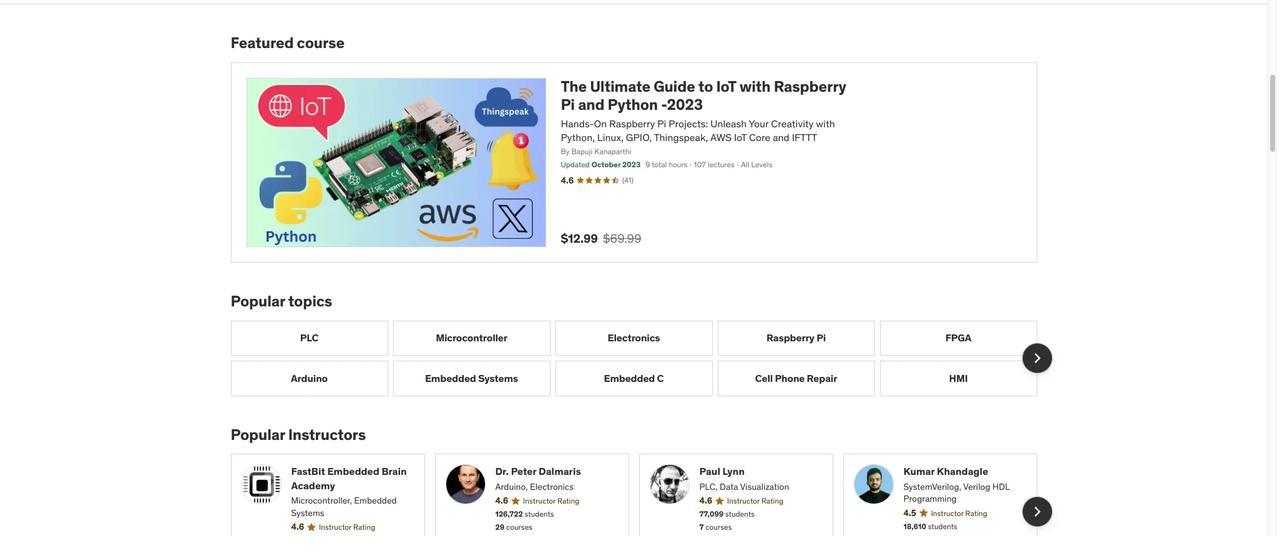 Task type: vqa. For each thing, say whether or not it's contained in the screenshot.
Religion & Spirituality 'LINK'
no



Task type: locate. For each thing, give the bounding box(es) containing it.
levels
[[752, 160, 773, 169]]

4.6 down microcontroller,
[[291, 522, 304, 533]]

18,610 students
[[904, 522, 958, 531]]

0 vertical spatial popular
[[231, 292, 285, 311]]

carousel element containing fastbit embedded brain academy
[[231, 454, 1053, 536]]

total
[[652, 160, 667, 169]]

courses down 77,099
[[706, 523, 732, 532]]

students right 18,610
[[929, 522, 958, 531]]

raspberry
[[774, 77, 847, 96], [610, 117, 655, 130], [767, 332, 815, 344]]

thingspeak,
[[654, 131, 708, 144]]

126,722
[[496, 510, 523, 519]]

rating down dalmaris
[[558, 497, 580, 506]]

on
[[594, 117, 607, 130]]

instructor rating
[[523, 497, 580, 506], [728, 497, 784, 506], [932, 509, 988, 518], [319, 523, 375, 532]]

1 horizontal spatial 2023
[[667, 95, 703, 114]]

pi
[[561, 95, 575, 114], [658, 117, 667, 130], [817, 332, 826, 344]]

iot right to at the top right
[[717, 77, 737, 96]]

carousel element containing plc
[[231, 321, 1053, 396]]

instructor rating for paul lynn
[[728, 497, 784, 506]]

77,099 students 7 courses
[[700, 510, 755, 532]]

0 horizontal spatial systems
[[291, 508, 325, 519]]

lectures
[[708, 160, 735, 169]]

0 horizontal spatial pi
[[561, 95, 575, 114]]

programming
[[904, 494, 957, 505]]

october
[[592, 160, 621, 169]]

students inside 126,722 students 29 courses
[[525, 510, 554, 519]]

lynn
[[723, 465, 745, 478]]

paul lynn link
[[700, 465, 823, 479]]

courses
[[506, 523, 533, 532], [706, 523, 732, 532]]

0 vertical spatial pi
[[561, 95, 575, 114]]

updated
[[561, 160, 590, 169]]

featured
[[231, 33, 294, 53]]

all
[[741, 160, 750, 169]]

126,722 students 29 courses
[[496, 510, 554, 532]]

77,099
[[700, 510, 724, 519]]

embedded systems link
[[393, 361, 551, 396]]

4.6 down updated
[[561, 175, 574, 186]]

0 horizontal spatial students
[[525, 510, 554, 519]]

popular
[[231, 292, 285, 311], [231, 425, 285, 444]]

instructor for paul lynn
[[728, 497, 760, 506]]

embedded left brain
[[328, 465, 380, 478]]

1 horizontal spatial with
[[816, 117, 835, 130]]

instructor rating down kumar khandagle systemverilog, verilog hdl programming
[[932, 509, 988, 518]]

1 vertical spatial 2023
[[623, 160, 641, 169]]

1 vertical spatial carousel element
[[231, 454, 1053, 536]]

0 vertical spatial electronics
[[608, 332, 660, 344]]

0 vertical spatial systems
[[478, 372, 518, 385]]

instructor up 18,610 students on the bottom right of page
[[932, 509, 964, 518]]

4.6 up the 126,722 at the left bottom
[[496, 495, 508, 507]]

instructor rating down visualization
[[728, 497, 784, 506]]

with up the ifttt
[[816, 117, 835, 130]]

raspberry up phone
[[767, 332, 815, 344]]

instructors
[[288, 425, 366, 444]]

instructor down "dr. peter dalmaris arduino, electronics"
[[523, 497, 556, 506]]

embedded down fastbit embedded brain academy link
[[354, 495, 397, 507]]

with
[[740, 77, 771, 96], [816, 117, 835, 130]]

1 horizontal spatial courses
[[706, 523, 732, 532]]

1 horizontal spatial electronics
[[608, 332, 660, 344]]

electronics down dr. peter dalmaris link
[[530, 481, 574, 493]]

rating for paul lynn
[[762, 497, 784, 506]]

instructor rating for kumar khandagle
[[932, 509, 988, 518]]

courses inside 126,722 students 29 courses
[[506, 523, 533, 532]]

visualization
[[741, 481, 790, 493]]

khandagle
[[937, 465, 989, 478]]

2 horizontal spatial pi
[[817, 332, 826, 344]]

with up "your"
[[740, 77, 771, 96]]

raspberry up gpio,
[[610, 117, 655, 130]]

repair
[[807, 372, 838, 385]]

2 carousel element from the top
[[231, 454, 1053, 536]]

0 vertical spatial raspberry
[[774, 77, 847, 96]]

2 vertical spatial pi
[[817, 332, 826, 344]]

1 horizontal spatial and
[[773, 131, 790, 144]]

4.6 for paul lynn
[[700, 495, 713, 507]]

fpga
[[946, 332, 972, 344]]

students right 77,099
[[726, 510, 755, 519]]

arduino,
[[496, 481, 528, 493]]

popular instructors element
[[231, 425, 1053, 536]]

dr. peter dalmaris link
[[496, 465, 619, 479]]

microcontroller,
[[291, 495, 352, 507]]

academy
[[291, 479, 335, 492]]

4.6 for fastbit embedded brain academy
[[291, 522, 304, 533]]

courses inside 77,099 students 7 courses
[[706, 523, 732, 532]]

2023 up the projects:
[[667, 95, 703, 114]]

electronics inside "dr. peter dalmaris arduino, electronics"
[[530, 481, 574, 493]]

rating
[[558, 497, 580, 506], [762, 497, 784, 506], [966, 509, 988, 518], [353, 523, 375, 532]]

0 horizontal spatial with
[[740, 77, 771, 96]]

and down creativity
[[773, 131, 790, 144]]

1 vertical spatial popular
[[231, 425, 285, 444]]

your
[[749, 117, 769, 130]]

raspberry inside "link"
[[767, 332, 815, 344]]

systems down microcontroller link
[[478, 372, 518, 385]]

electronics up "embedded c"
[[608, 332, 660, 344]]

courses down the 126,722 at the left bottom
[[506, 523, 533, 532]]

1 popular from the top
[[231, 292, 285, 311]]

hands-
[[561, 117, 594, 130]]

embedded
[[425, 372, 476, 385], [604, 372, 655, 385], [328, 465, 380, 478], [354, 495, 397, 507]]

1 horizontal spatial students
[[726, 510, 755, 519]]

brain
[[382, 465, 407, 478]]

0 horizontal spatial courses
[[506, 523, 533, 532]]

1 vertical spatial systems
[[291, 508, 325, 519]]

0 vertical spatial 2023
[[667, 95, 703, 114]]

fastbit embedded brain academy microcontroller, embedded systems
[[291, 465, 407, 519]]

and up on
[[578, 95, 605, 114]]

pi up the repair
[[817, 332, 826, 344]]

0 vertical spatial iot
[[717, 77, 737, 96]]

1 horizontal spatial systems
[[478, 372, 518, 385]]

2023 up (41) at the top of page
[[623, 160, 641, 169]]

pi down - at the top right of page
[[658, 117, 667, 130]]

carousel element for popular instructors
[[231, 454, 1053, 536]]

bapuji
[[572, 147, 593, 156]]

arduino link
[[231, 361, 388, 396]]

4.6 down plc,
[[700, 495, 713, 507]]

2 vertical spatial raspberry
[[767, 332, 815, 344]]

1 vertical spatial and
[[773, 131, 790, 144]]

4.6
[[561, 175, 574, 186], [496, 495, 508, 507], [700, 495, 713, 507], [291, 522, 304, 533]]

1 vertical spatial electronics
[[530, 481, 574, 493]]

1 vertical spatial iot
[[734, 131, 747, 144]]

9 total hours
[[646, 160, 688, 169]]

by
[[561, 147, 570, 156]]

18,610
[[904, 522, 927, 531]]

systems down microcontroller,
[[291, 508, 325, 519]]

1 carousel element from the top
[[231, 321, 1053, 396]]

0 vertical spatial and
[[578, 95, 605, 114]]

rating down verilog
[[966, 509, 988, 518]]

0 vertical spatial carousel element
[[231, 321, 1053, 396]]

$69.99
[[603, 231, 642, 246]]

embedded c
[[604, 372, 664, 385]]

the
[[561, 77, 587, 96]]

and
[[578, 95, 605, 114], [773, 131, 790, 144]]

(41)
[[623, 176, 634, 185]]

embedded left c
[[604, 372, 655, 385]]

4.6 for dr. peter dalmaris
[[496, 495, 508, 507]]

2 popular from the top
[[231, 425, 285, 444]]

1 courses from the left
[[506, 523, 533, 532]]

to
[[699, 77, 713, 96]]

2023
[[667, 95, 703, 114], [623, 160, 641, 169]]

1 horizontal spatial pi
[[658, 117, 667, 130]]

instructor rating down fastbit embedded brain academy microcontroller, embedded systems
[[319, 523, 375, 532]]

instructor down microcontroller,
[[319, 523, 352, 532]]

rating down fastbit embedded brain academy microcontroller, embedded systems
[[353, 523, 375, 532]]

instructor rating down "dr. peter dalmaris arduino, electronics"
[[523, 497, 580, 506]]

1 vertical spatial with
[[816, 117, 835, 130]]

students inside 77,099 students 7 courses
[[726, 510, 755, 519]]

iot down unleash
[[734, 131, 747, 144]]

raspberry up creativity
[[774, 77, 847, 96]]

0 horizontal spatial electronics
[[530, 481, 574, 493]]

fastbit
[[291, 465, 325, 478]]

dalmaris
[[539, 465, 581, 478]]

2023 inside the ultimate guide to iot with raspberry pi and python -2023 hands-on raspberry pi projects: unleash your creativity with python, linux, gpio, thingspeak, aws iot core and ifttt by bapuji kanaparthi
[[667, 95, 703, 114]]

2 courses from the left
[[706, 523, 732, 532]]

instructor down the data
[[728, 497, 760, 506]]

0 horizontal spatial and
[[578, 95, 605, 114]]

rating down visualization
[[762, 497, 784, 506]]

students right the 126,722 at the left bottom
[[525, 510, 554, 519]]

pi up 'hands-'
[[561, 95, 575, 114]]

carousel element
[[231, 321, 1053, 396], [231, 454, 1053, 536]]



Task type: describe. For each thing, give the bounding box(es) containing it.
courses for dalmaris
[[506, 523, 533, 532]]

kumar khandagle systemverilog, verilog hdl programming
[[904, 465, 1010, 505]]

fastbit embedded brain academy link
[[291, 465, 414, 493]]

4.5
[[904, 508, 917, 519]]

rating for kumar khandagle
[[966, 509, 988, 518]]

plc
[[300, 332, 319, 344]]

course
[[297, 33, 345, 53]]

hmi link
[[880, 361, 1038, 396]]

raspberry pi link
[[718, 321, 875, 356]]

embedded c link
[[556, 361, 713, 396]]

next image
[[1028, 349, 1048, 369]]

next image
[[1028, 502, 1048, 522]]

data
[[720, 481, 739, 493]]

0 horizontal spatial 2023
[[623, 160, 641, 169]]

hmi
[[950, 372, 968, 385]]

-
[[662, 95, 667, 114]]

systems inside fastbit embedded brain academy microcontroller, embedded systems
[[291, 508, 325, 519]]

paul
[[700, 465, 721, 478]]

hours
[[669, 160, 688, 169]]

c
[[657, 372, 664, 385]]

phone
[[775, 372, 805, 385]]

popular topics
[[231, 292, 332, 311]]

paul lynn plc, data visualization
[[700, 465, 790, 493]]

$12.99 $69.99
[[561, 231, 642, 246]]

$12.99
[[561, 231, 598, 246]]

all levels
[[741, 160, 773, 169]]

systemverilog,
[[904, 481, 962, 493]]

creativity
[[771, 117, 814, 130]]

instructor rating for fastbit embedded brain academy
[[319, 523, 375, 532]]

topics
[[288, 292, 332, 311]]

embedded systems
[[425, 372, 518, 385]]

107 lectures
[[694, 160, 735, 169]]

peter
[[511, 465, 537, 478]]

instructor for fastbit embedded brain academy
[[319, 523, 352, 532]]

raspberry pi
[[767, 332, 826, 344]]

students for dalmaris
[[525, 510, 554, 519]]

9
[[646, 160, 650, 169]]

cell phone repair
[[756, 372, 838, 385]]

instructor for dr. peter dalmaris
[[523, 497, 556, 506]]

verilog
[[964, 481, 991, 493]]

popular instructors
[[231, 425, 366, 444]]

systems inside embedded systems link
[[478, 372, 518, 385]]

dr. peter dalmaris arduino, electronics
[[496, 465, 581, 493]]

python,
[[561, 131, 595, 144]]

dr.
[[496, 465, 509, 478]]

electronics link
[[556, 321, 713, 356]]

pi inside "link"
[[817, 332, 826, 344]]

fpga link
[[880, 321, 1038, 356]]

popular for popular topics
[[231, 292, 285, 311]]

plc link
[[231, 321, 388, 356]]

popular for popular instructors
[[231, 425, 285, 444]]

microcontroller link
[[393, 321, 551, 356]]

core
[[750, 131, 771, 144]]

1 vertical spatial raspberry
[[610, 117, 655, 130]]

cell
[[756, 372, 773, 385]]

0 vertical spatial with
[[740, 77, 771, 96]]

rating for dr. peter dalmaris
[[558, 497, 580, 506]]

microcontroller
[[436, 332, 508, 344]]

arduino
[[291, 372, 328, 385]]

unleash
[[711, 117, 747, 130]]

cell phone repair link
[[718, 361, 875, 396]]

embedded down microcontroller link
[[425, 372, 476, 385]]

linux,
[[598, 131, 624, 144]]

the ultimate guide to iot with raspberry pi and python -2023 hands-on raspberry pi projects: unleash your creativity with python, linux, gpio, thingspeak, aws iot core and ifttt by bapuji kanaparthi
[[561, 77, 847, 156]]

107
[[694, 160, 706, 169]]

29
[[496, 523, 505, 532]]

instructor rating for dr. peter dalmaris
[[523, 497, 580, 506]]

1 vertical spatial pi
[[658, 117, 667, 130]]

courses for plc,
[[706, 523, 732, 532]]

ultimate
[[590, 77, 651, 96]]

kumar
[[904, 465, 935, 478]]

instructor for kumar khandagle
[[932, 509, 964, 518]]

projects:
[[669, 117, 708, 130]]

hdl
[[993, 481, 1010, 493]]

2 horizontal spatial students
[[929, 522, 958, 531]]

rating for fastbit embedded brain academy
[[353, 523, 375, 532]]

7
[[700, 523, 704, 532]]

updated october 2023
[[561, 160, 641, 169]]

carousel element for popular topics
[[231, 321, 1053, 396]]

featured course
[[231, 33, 345, 53]]

gpio,
[[626, 131, 652, 144]]

plc,
[[700, 481, 718, 493]]

ifttt
[[792, 131, 818, 144]]

students for plc,
[[726, 510, 755, 519]]

guide
[[654, 77, 696, 96]]

python
[[608, 95, 658, 114]]

aws
[[711, 131, 732, 144]]



